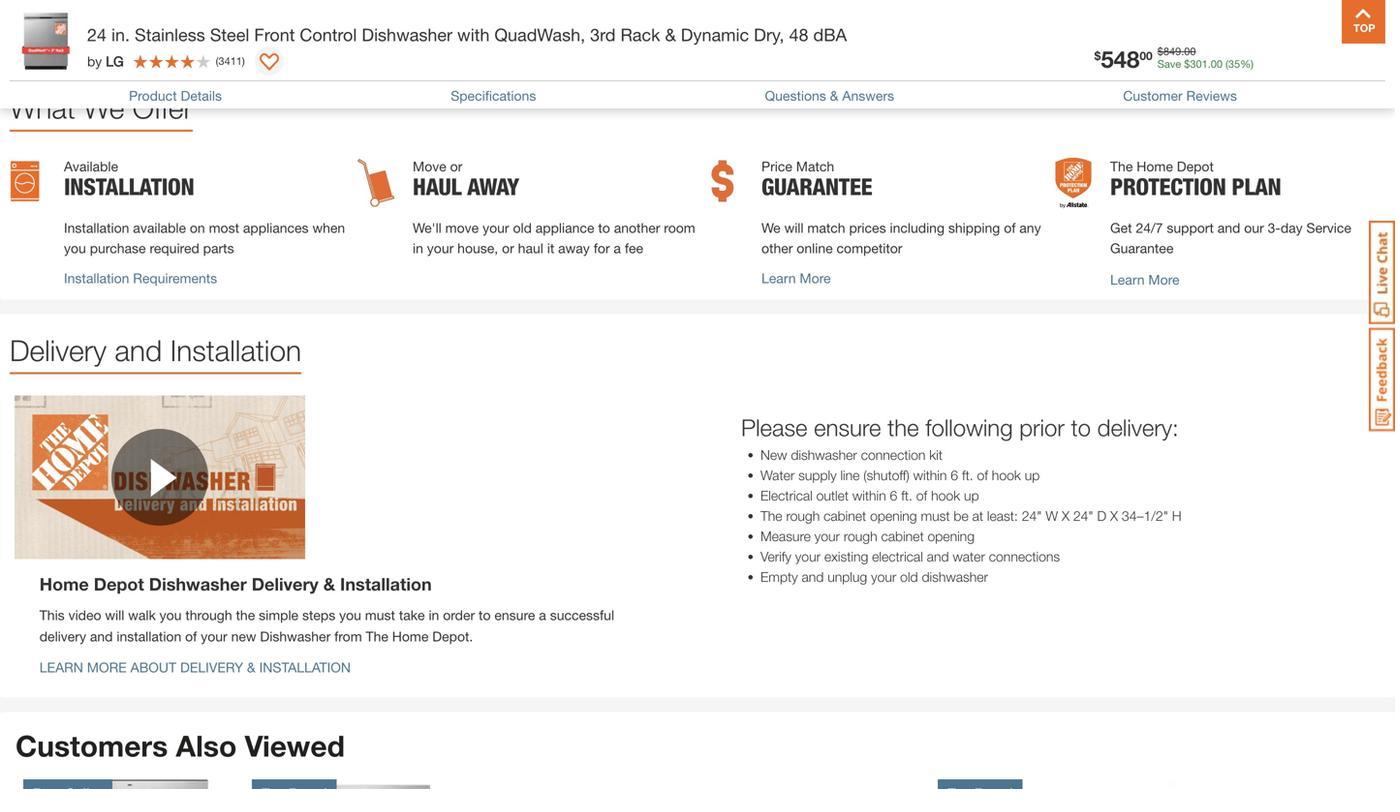 Task type: locate. For each thing, give the bounding box(es) containing it.
dishwasher
[[362, 24, 453, 45], [149, 574, 247, 595], [260, 629, 331, 645]]

a
[[614, 240, 621, 256], [539, 607, 546, 623]]

548
[[1101, 45, 1140, 72]]

0 horizontal spatial you
[[64, 240, 86, 256]]

0 vertical spatial depot
[[1177, 158, 1214, 174]]

old down electrical
[[900, 569, 918, 585]]

of
[[1004, 220, 1016, 236], [977, 468, 988, 484], [916, 488, 927, 504], [185, 629, 197, 645]]

& up steps
[[323, 574, 335, 595]]

0 horizontal spatial to
[[479, 607, 491, 623]]

of left any in the top of the page
[[1004, 220, 1016, 236]]

or inside we'll move your old appliance to another room in your house, or haul it away for a fee
[[502, 240, 514, 256]]

0 vertical spatial 6
[[951, 468, 958, 484]]

the inside the home depot protection plan
[[1110, 158, 1133, 174]]

empty
[[761, 569, 798, 585]]

depot.
[[432, 629, 473, 645]]

opening down be
[[928, 529, 975, 545]]

dishwasher up supply
[[791, 447, 857, 463]]

1 vertical spatial or
[[502, 240, 514, 256]]

2 horizontal spatial home
[[1137, 158, 1173, 174]]

0 vertical spatial old
[[513, 220, 532, 236]]

24 in. in printproof stainless steel top control dishwasher with towel bar, truesteam and quadwash image
[[938, 780, 1151, 790]]

you right walk
[[160, 607, 182, 623]]

or right move
[[450, 158, 462, 174]]

you left the "purchase"
[[64, 240, 86, 256]]

ft. up be
[[962, 468, 973, 484]]

installation up the "purchase"
[[64, 220, 129, 236]]

1 vertical spatial the
[[761, 508, 782, 524]]

1 vertical spatial must
[[365, 607, 395, 623]]

depot up walk
[[94, 574, 144, 595]]

1 horizontal spatial opening
[[928, 529, 975, 545]]

old
[[513, 220, 532, 236], [900, 569, 918, 585]]

$
[[1158, 45, 1163, 57], [1094, 49, 1101, 62], [1184, 57, 1190, 70]]

measure
[[761, 529, 811, 545]]

1 horizontal spatial the
[[888, 414, 919, 441]]

0 vertical spatial ensure
[[814, 414, 881, 441]]

home down take
[[392, 629, 429, 645]]

home
[[1137, 158, 1173, 174], [39, 574, 89, 595], [392, 629, 429, 645]]

1 vertical spatial a
[[539, 607, 546, 623]]

0 horizontal spatial learn more
[[762, 271, 831, 286]]

of down through
[[185, 629, 197, 645]]

1 vertical spatial we
[[762, 220, 781, 236]]

1 horizontal spatial or
[[502, 240, 514, 256]]

dishwasher up through
[[149, 574, 247, 595]]

to inside please ensure the following prior to delivery: new dishwasher connection kit water supply line (shutoff) within 6 ft. of hook up electrical outlet within 6 ft. of hook up the rough cabinet opening must be at least: 24" w x 24" d x 34–1/2" h measure your rough cabinet opening verify your existing electrical and water connections empty and unplug your old dishwasher
[[1071, 414, 1091, 441]]

1 vertical spatial cabinet
[[881, 529, 924, 545]]

must left take
[[365, 607, 395, 623]]

1 vertical spatial home
[[39, 574, 89, 595]]

specifications button
[[451, 88, 536, 104], [451, 88, 536, 104]]

take
[[399, 607, 425, 623]]

ft. down (shutoff)
[[901, 488, 913, 504]]

you up from
[[339, 607, 361, 623]]

reviews
[[1186, 88, 1237, 104]]

ensure up 'line'
[[814, 414, 881, 441]]

a for ensure
[[539, 607, 546, 623]]

more
[[87, 660, 127, 676]]

24 in. fingerprint resistant stainless steel top control dishwasher image
[[1167, 780, 1380, 790]]

x right d
[[1110, 508, 1118, 524]]

learn more about delivery & installation
[[39, 660, 351, 676]]

cabinet down outlet
[[824, 508, 866, 524]]

or left haul
[[502, 240, 514, 256]]

supply
[[799, 468, 837, 484]]

0 horizontal spatial 24"
[[1022, 508, 1042, 524]]

0 horizontal spatial more
[[800, 271, 831, 286]]

1 vertical spatial 6
[[890, 488, 898, 504]]

the inside please ensure the following prior to delivery: new dishwasher connection kit water supply line (shutoff) within 6 ft. of hook up electrical outlet within 6 ft. of hook up the rough cabinet opening must be at least: 24" w x 24" d x 34–1/2" h measure your rough cabinet opening verify your existing electrical and water connections empty and unplug your old dishwasher
[[888, 414, 919, 441]]

1 vertical spatial dishwasher
[[149, 574, 247, 595]]

more down online
[[800, 271, 831, 286]]

connection
[[861, 447, 926, 463]]

and left our
[[1218, 220, 1240, 236]]

$ left save
[[1094, 49, 1101, 62]]

we inside we will match prices including shipping of any other online competitor
[[762, 220, 781, 236]]

ensure right order
[[494, 607, 535, 623]]

$ right save
[[1184, 57, 1190, 70]]

steps
[[302, 607, 335, 623]]

a left successful
[[539, 607, 546, 623]]

fee
[[625, 240, 643, 256]]

( 3411 )
[[216, 55, 245, 67]]

0 horizontal spatial learn
[[762, 271, 796, 286]]

dry,
[[754, 24, 784, 45]]

prices
[[849, 220, 886, 236]]

delivery
[[10, 333, 107, 368], [252, 574, 318, 595]]

the inside this video will walk you through the simple steps you must take in order to ensure a successful delivery and installation of your new dishwasher from the home depot.
[[366, 629, 388, 645]]

0 vertical spatial dishwasher
[[791, 447, 857, 463]]

must left be
[[921, 508, 950, 524]]

the up connection
[[888, 414, 919, 441]]

1 vertical spatial will
[[105, 607, 124, 623]]

2 horizontal spatial dishwasher
[[362, 24, 453, 45]]

00 left save
[[1140, 49, 1153, 62]]

new
[[761, 447, 787, 463]]

installation up available
[[64, 173, 194, 201]]

24"
[[1022, 508, 1042, 524], [1073, 508, 1093, 524]]

1 horizontal spatial rough
[[844, 529, 877, 545]]

to up for
[[598, 220, 610, 236]]

00 left 35
[[1211, 57, 1223, 70]]

learn down other on the top right
[[762, 271, 796, 286]]

old up haul
[[513, 220, 532, 236]]

of inside this video will walk you through the simple steps you must take in order to ensure a successful delivery and installation of your new dishwasher from the home depot.
[[185, 629, 197, 645]]

learn for learn more dropdown button at top
[[1110, 272, 1145, 288]]

0 horizontal spatial x
[[1062, 508, 1070, 524]]

a right for
[[614, 240, 621, 256]]

1 horizontal spatial delivery
[[252, 574, 318, 595]]

0 horizontal spatial up
[[964, 488, 979, 504]]

the right from
[[366, 629, 388, 645]]

hook up be
[[931, 488, 960, 504]]

display image
[[259, 53, 279, 73]]

available
[[64, 158, 118, 174]]

0 horizontal spatial dishwasher
[[149, 574, 247, 595]]

video
[[68, 607, 101, 623]]

a for for
[[614, 240, 621, 256]]

24/7
[[1136, 220, 1163, 236]]

1 horizontal spatial dishwasher
[[922, 569, 988, 585]]

guarantee down the 24/7
[[1110, 240, 1174, 256]]

1 vertical spatial up
[[964, 488, 979, 504]]

2 horizontal spatial you
[[339, 607, 361, 623]]

24" left "w"
[[1022, 508, 1042, 524]]

in right take
[[429, 607, 439, 623]]

( inside $ 548 00 $ 849 . 00 save $ 301 . 00 ( 35 %)
[[1226, 57, 1228, 70]]

0 horizontal spatial rough
[[786, 508, 820, 524]]

0 vertical spatial delivery
[[10, 333, 107, 368]]

we up other on the top right
[[762, 220, 781, 236]]

and right empty
[[802, 569, 824, 585]]

up up at
[[964, 488, 979, 504]]

1 horizontal spatial learn
[[1110, 272, 1145, 288]]

customers also viewed
[[16, 729, 345, 763]]

match
[[796, 158, 834, 174]]

electrical
[[761, 488, 813, 504]]

0 vertical spatial to
[[598, 220, 610, 236]]

dishwasher inside this video will walk you through the simple steps you must take in order to ensure a successful delivery and installation of your new dishwasher from the home depot.
[[260, 629, 331, 645]]

to for delivery:
[[1071, 414, 1091, 441]]

in down we'll
[[413, 240, 423, 256]]

installation down the "purchase"
[[64, 271, 129, 286]]

to right order
[[479, 607, 491, 623]]

online
[[797, 240, 833, 256]]

customers
[[16, 729, 168, 763]]

dishwasher down simple
[[260, 629, 331, 645]]

learn more for learn more link
[[762, 271, 831, 286]]

dishwasher down water
[[922, 569, 988, 585]]

0 horizontal spatial the
[[236, 607, 255, 623]]

0 horizontal spatial guarantee
[[762, 173, 872, 201]]

1 horizontal spatial learn more
[[1110, 272, 1180, 288]]

( left )
[[216, 55, 218, 67]]

up
[[1025, 468, 1040, 484], [964, 488, 979, 504]]

1 horizontal spatial 24"
[[1073, 508, 1093, 524]]

guarantee up match
[[762, 173, 872, 201]]

home up this
[[39, 574, 89, 595]]

0 horizontal spatial will
[[105, 607, 124, 623]]

will left walk
[[105, 607, 124, 623]]

your inside this video will walk you through the simple steps you must take in order to ensure a successful delivery and installation of your new dishwasher from the home depot.
[[201, 629, 227, 645]]

within down (shutoff)
[[853, 488, 886, 504]]

00
[[1184, 45, 1196, 57], [1140, 49, 1153, 62], [1211, 57, 1223, 70]]

1 vertical spatial ft.
[[901, 488, 913, 504]]

1 horizontal spatial hook
[[992, 468, 1021, 484]]

more for learn more link
[[800, 271, 831, 286]]

the
[[888, 414, 919, 441], [236, 607, 255, 623]]

$ left "301"
[[1158, 45, 1163, 57]]

1 horizontal spatial $
[[1158, 45, 1163, 57]]

up down the prior
[[1025, 468, 1040, 484]]

the up new
[[236, 607, 255, 623]]

0 horizontal spatial ft.
[[901, 488, 913, 504]]

we down by lg
[[83, 91, 124, 125]]

will inside this video will walk you through the simple steps you must take in order to ensure a successful delivery and installation of your new dishwasher from the home depot.
[[105, 607, 124, 623]]

haul
[[413, 173, 461, 201]]

rough down electrical
[[786, 508, 820, 524]]

0 vertical spatial hook
[[992, 468, 1021, 484]]

we'll move your old appliance to another room in your house, or haul it away for a fee
[[413, 220, 695, 256]]

0 vertical spatial guarantee
[[762, 173, 872, 201]]

0 vertical spatial in
[[413, 240, 423, 256]]

1 horizontal spatial a
[[614, 240, 621, 256]]

0 horizontal spatial home
[[39, 574, 89, 595]]

2 vertical spatial the
[[366, 629, 388, 645]]

depot up support
[[1177, 158, 1214, 174]]

1 horizontal spatial x
[[1110, 508, 1118, 524]]

connections
[[989, 549, 1060, 565]]

learn more down online
[[762, 271, 831, 286]]

more down the 24/7
[[1149, 272, 1180, 288]]

&
[[665, 24, 676, 45], [830, 88, 839, 104], [323, 574, 335, 595], [247, 660, 256, 676]]

0 vertical spatial cabinet
[[824, 508, 866, 524]]

hook up least:
[[992, 468, 1021, 484]]

0 horizontal spatial hook
[[931, 488, 960, 504]]

1 horizontal spatial the
[[761, 508, 782, 524]]

required
[[150, 240, 199, 256]]

1 horizontal spatial old
[[900, 569, 918, 585]]

. right save
[[1181, 45, 1184, 57]]

to inside this video will walk you through the simple steps you must take in order to ensure a successful delivery and installation of your new dishwasher from the home depot.
[[479, 607, 491, 623]]

questions
[[765, 88, 826, 104]]

dishwasher left with on the left of the page
[[362, 24, 453, 45]]

home inside the home depot protection plan
[[1137, 158, 1173, 174]]

your down through
[[201, 629, 227, 645]]

delivery and installation
[[10, 333, 301, 368]]

the up get
[[1110, 158, 1133, 174]]

get 24/7 support and our 3-day service guarantee
[[1110, 220, 1352, 256]]

another
[[614, 220, 660, 236]]

you inside installation available on most appliances when you purchase required parts
[[64, 240, 86, 256]]

00 right 849
[[1184, 45, 1196, 57]]

learn down get
[[1110, 272, 1145, 288]]

learn inside dropdown button
[[1110, 272, 1145, 288]]

rough up existing
[[844, 529, 877, 545]]

2 vertical spatial home
[[392, 629, 429, 645]]

1 horizontal spatial you
[[160, 607, 182, 623]]

6 up be
[[951, 468, 958, 484]]

0 horizontal spatial .
[[1181, 45, 1184, 57]]

installation
[[117, 629, 181, 645]]

questions & answers button
[[765, 88, 894, 104], [765, 88, 894, 104]]

& down new
[[247, 660, 256, 676]]

haul
[[518, 240, 543, 256]]

live chat image
[[1369, 221, 1395, 325]]

& left the answers
[[830, 88, 839, 104]]

1 vertical spatial rough
[[844, 529, 877, 545]]

specifications
[[451, 88, 536, 104]]

1 horizontal spatial guarantee
[[1110, 240, 1174, 256]]

1 horizontal spatial in
[[429, 607, 439, 623]]

of up at
[[977, 468, 988, 484]]

1 horizontal spatial depot
[[1177, 158, 1214, 174]]

0 horizontal spatial opening
[[870, 508, 917, 524]]

1 vertical spatial old
[[900, 569, 918, 585]]

lg
[[106, 53, 124, 69]]

home up the 24/7
[[1137, 158, 1173, 174]]

within down kit at the right bottom of the page
[[913, 468, 947, 484]]

to right the prior
[[1071, 414, 1091, 441]]

at
[[972, 508, 983, 524]]

learn more link
[[762, 271, 831, 286]]

your down we'll
[[427, 240, 454, 256]]

0 vertical spatial the
[[1110, 158, 1133, 174]]

will up other on the top right
[[784, 220, 804, 236]]

and down video on the left of page
[[90, 629, 113, 645]]

room
[[664, 220, 695, 236]]

0 vertical spatial home
[[1137, 158, 1173, 174]]

or
[[450, 158, 462, 174], [502, 240, 514, 256]]

( left %) at the right top of the page
[[1226, 57, 1228, 70]]

the up measure
[[761, 508, 782, 524]]

shipping
[[948, 220, 1000, 236]]

1 horizontal spatial more
[[1149, 272, 1180, 288]]

or inside move or haul away
[[450, 158, 462, 174]]

3rd
[[590, 24, 616, 45]]

. left 35
[[1208, 57, 1211, 70]]

learn more down the 24/7
[[1110, 272, 1180, 288]]

0 horizontal spatial a
[[539, 607, 546, 623]]

learn more
[[762, 271, 831, 286], [1110, 272, 1180, 288]]

x right "w"
[[1062, 508, 1070, 524]]

0 horizontal spatial 6
[[890, 488, 898, 504]]

(
[[216, 55, 218, 67], [1226, 57, 1228, 70]]

24" left d
[[1073, 508, 1093, 524]]

opening up electrical
[[870, 508, 917, 524]]

1 horizontal spatial 00
[[1184, 45, 1196, 57]]

and inside this video will walk you through the simple steps you must take in order to ensure a successful delivery and installation of your new dishwasher from the home depot.
[[90, 629, 113, 645]]

1 horizontal spatial (
[[1226, 57, 1228, 70]]

to inside we'll move your old appliance to another room in your house, or haul it away for a fee
[[598, 220, 610, 236]]

a inside we'll move your old appliance to another room in your house, or haul it away for a fee
[[614, 240, 621, 256]]

6 down (shutoff)
[[890, 488, 898, 504]]

0 vertical spatial we
[[83, 91, 124, 125]]

0 horizontal spatial or
[[450, 158, 462, 174]]

available installation
[[64, 158, 194, 201]]

of inside we will match prices including shipping of any other online competitor
[[1004, 220, 1016, 236]]

a inside this video will walk you through the simple steps you must take in order to ensure a successful delivery and installation of your new dishwasher from the home depot.
[[539, 607, 546, 623]]

please
[[741, 414, 808, 441]]

the inside this video will walk you through the simple steps you must take in order to ensure a successful delivery and installation of your new dishwasher from the home depot.
[[236, 607, 255, 623]]

other
[[762, 240, 793, 256]]

1 horizontal spatial home
[[392, 629, 429, 645]]

0 horizontal spatial old
[[513, 220, 532, 236]]

verify
[[761, 549, 791, 565]]

this video will walk you through the simple steps you must take in order to ensure a successful delivery and installation of your new dishwasher from the home depot.
[[39, 607, 614, 645]]

must inside please ensure the following prior to delivery: new dishwasher connection kit water supply line (shutoff) within 6 ft. of hook up electrical outlet within 6 ft. of hook up the rough cabinet opening must be at least: 24" w x 24" d x 34–1/2" h measure your rough cabinet opening verify your existing electrical and water connections empty and unplug your old dishwasher
[[921, 508, 950, 524]]

1 vertical spatial depot
[[94, 574, 144, 595]]

more inside dropdown button
[[1149, 272, 1180, 288]]

0 horizontal spatial in
[[413, 240, 423, 256]]

1 24" from the left
[[1022, 508, 1042, 524]]

protection
[[1110, 173, 1226, 201]]

competitor
[[837, 240, 902, 256]]

existing
[[824, 549, 868, 565]]

0 vertical spatial opening
[[870, 508, 917, 524]]

move or haul away
[[413, 158, 519, 201]]

cabinet
[[824, 508, 866, 524], [881, 529, 924, 545]]

0 horizontal spatial $
[[1094, 49, 1101, 62]]

rough
[[786, 508, 820, 524], [844, 529, 877, 545]]

0 horizontal spatial the
[[366, 629, 388, 645]]

with
[[457, 24, 490, 45]]

0 vertical spatial up
[[1025, 468, 1040, 484]]

control
[[300, 24, 357, 45]]

1 horizontal spatial ft.
[[962, 468, 973, 484]]

cabinet up electrical
[[881, 529, 924, 545]]

1 horizontal spatial dishwasher
[[260, 629, 331, 645]]



Task type: describe. For each thing, give the bounding box(es) containing it.
move
[[445, 220, 479, 236]]

customer reviews
[[1123, 88, 1237, 104]]

0 horizontal spatial within
[[853, 488, 886, 504]]

3-
[[1268, 220, 1281, 236]]

must inside this video will walk you through the simple steps you must take in order to ensure a successful delivery and installation of your new dishwasher from the home depot.
[[365, 607, 395, 623]]

delivery
[[39, 629, 86, 645]]

0 vertical spatial rough
[[786, 508, 820, 524]]

24 in. built-in tall tub top control stainless steel dishwasher w/sanitize, dry boost, 52 dba image
[[23, 780, 236, 790]]

guarantee inside get 24/7 support and our 3-day service guarantee
[[1110, 240, 1174, 256]]

our
[[1244, 220, 1264, 236]]

least:
[[987, 508, 1018, 524]]

from
[[334, 629, 362, 645]]

the inside please ensure the following prior to delivery: new dishwasher connection kit water supply line (shutoff) within 6 ft. of hook up electrical outlet within 6 ft. of hook up the rough cabinet opening must be at least: 24" w x 24" d x 34–1/2" h measure your rough cabinet opening verify your existing electrical and water connections empty and unplug your old dishwasher
[[761, 508, 782, 524]]

electrical
[[872, 549, 923, 565]]

0 horizontal spatial delivery
[[10, 333, 107, 368]]

we'll
[[413, 220, 442, 236]]

also
[[176, 729, 237, 763]]

2 x from the left
[[1110, 508, 1118, 524]]

installation requirements
[[64, 271, 217, 286]]

house,
[[457, 240, 498, 256]]

what we offer
[[10, 91, 193, 125]]

installation
[[259, 660, 351, 676]]

successful
[[550, 607, 614, 623]]

answers
[[842, 88, 894, 104]]

0 horizontal spatial we
[[83, 91, 124, 125]]

0 horizontal spatial depot
[[94, 574, 144, 595]]

ensure inside please ensure the following prior to delivery: new dishwasher connection kit water supply line (shutoff) within 6 ft. of hook up electrical outlet within 6 ft. of hook up the rough cabinet opening must be at least: 24" w x 24" d x 34–1/2" h measure your rough cabinet opening verify your existing electrical and water connections empty and unplug your old dishwasher
[[814, 414, 881, 441]]

save
[[1158, 57, 1181, 70]]

48
[[789, 24, 809, 45]]

35
[[1228, 57, 1240, 70]]

any
[[1020, 220, 1041, 236]]

d
[[1097, 508, 1107, 524]]

the home depot protection plan
[[1110, 158, 1281, 201]]

2 horizontal spatial $
[[1184, 57, 1190, 70]]

away
[[558, 240, 590, 256]]

price match guarantee
[[762, 158, 872, 201]]

details
[[181, 88, 222, 104]]

1 horizontal spatial within
[[913, 468, 947, 484]]

%)
[[1240, 57, 1254, 70]]

your down electrical
[[871, 569, 896, 585]]

old inside please ensure the following prior to delivery: new dishwasher connection kit water supply line (shutoff) within 6 ft. of hook up electrical outlet within 6 ft. of hook up the rough cabinet opening must be at least: 24" w x 24" d x 34–1/2" h measure your rough cabinet opening verify your existing electrical and water connections empty and unplug your old dishwasher
[[900, 569, 918, 585]]

product image image
[[15, 10, 78, 73]]

0 vertical spatial ft.
[[962, 468, 973, 484]]

viewed
[[245, 729, 345, 763]]

24
[[87, 24, 107, 45]]

1 horizontal spatial cabinet
[[881, 529, 924, 545]]

feedback link image
[[1369, 327, 1395, 432]]

and left water
[[927, 549, 949, 565]]

purchase
[[90, 240, 146, 256]]

outlet
[[816, 488, 849, 504]]

in inside this video will walk you through the simple steps you must take in order to ensure a successful delivery and installation of your new dishwasher from the home depot.
[[429, 607, 439, 623]]

line
[[840, 468, 860, 484]]

h
[[1172, 508, 1182, 524]]

order
[[443, 607, 475, 623]]

0 horizontal spatial cabinet
[[824, 508, 866, 524]]

installation requirements link
[[64, 271, 217, 286]]

be
[[954, 508, 969, 524]]

stainless
[[135, 24, 205, 45]]

learn for learn more link
[[762, 271, 796, 286]]

questions & answers
[[765, 88, 894, 104]]

24 in. fingerprint resistant stainless front control built-in tall tub dishwasher with dual power filtration, 50 dba image
[[252, 780, 465, 790]]

installation down requirements at the top left of the page
[[170, 333, 301, 368]]

plan
[[1232, 173, 1281, 201]]

1 x from the left
[[1062, 508, 1070, 524]]

to for another
[[598, 220, 610, 236]]

we will match prices including shipping of any other online competitor
[[762, 220, 1041, 256]]

it
[[547, 240, 554, 256]]

& right rack
[[665, 24, 676, 45]]

unplug
[[828, 569, 867, 585]]

available
[[133, 220, 186, 236]]

1 horizontal spatial up
[[1025, 468, 1040, 484]]

move
[[413, 158, 446, 174]]

installation up take
[[340, 574, 432, 595]]

dba
[[813, 24, 847, 45]]

in inside we'll move your old appliance to another room in your house, or haul it away for a fee
[[413, 240, 423, 256]]

and inside get 24/7 support and our 3-day service guarantee
[[1218, 220, 1240, 236]]

1 horizontal spatial .
[[1208, 57, 1211, 70]]

1 vertical spatial opening
[[928, 529, 975, 545]]

1 vertical spatial hook
[[931, 488, 960, 504]]

following
[[926, 414, 1013, 441]]

ensure inside this video will walk you through the simple steps you must take in order to ensure a successful delivery and installation of your new dishwasher from the home depot.
[[494, 607, 535, 623]]

installation available on most appliances when you purchase required parts
[[64, 220, 345, 256]]

dynamic
[[681, 24, 749, 45]]

delivery:
[[1097, 414, 1179, 441]]

3411
[[218, 55, 242, 67]]

offer
[[132, 91, 193, 125]]

match
[[807, 220, 845, 236]]

your up existing
[[815, 529, 840, 545]]

and down installation requirements in the left top of the page
[[115, 333, 162, 368]]

new
[[231, 629, 256, 645]]

home inside this video will walk you through the simple steps you must take in order to ensure a successful delivery and installation of your new dishwasher from the home depot.
[[392, 629, 429, 645]]

old inside we'll move your old appliance to another room in your house, or haul it away for a fee
[[513, 220, 532, 236]]

on
[[190, 220, 205, 236]]

2 horizontal spatial 00
[[1211, 57, 1223, 70]]

(shutoff)
[[864, 468, 910, 484]]

service
[[1307, 220, 1352, 236]]

of down connection
[[916, 488, 927, 504]]

parts
[[203, 240, 234, 256]]

849
[[1163, 45, 1181, 57]]

requirements
[[133, 271, 217, 286]]

simple
[[259, 607, 298, 623]]

0 horizontal spatial (
[[216, 55, 218, 67]]

depot inside the home depot protection plan
[[1177, 158, 1214, 174]]

installation inside installation available on most appliances when you purchase required parts
[[64, 220, 129, 236]]

customer
[[1123, 88, 1183, 104]]

learn more for learn more dropdown button at top
[[1110, 272, 1180, 288]]

delivery
[[180, 660, 243, 676]]

34–1/2"
[[1122, 508, 1168, 524]]

when
[[312, 220, 345, 236]]

0 horizontal spatial 00
[[1140, 49, 1153, 62]]

rack
[[621, 24, 660, 45]]

by lg
[[87, 53, 124, 69]]

product details
[[129, 88, 222, 104]]

more for learn more dropdown button at top
[[1149, 272, 1180, 288]]

0 horizontal spatial dishwasher
[[791, 447, 857, 463]]

your up house,
[[483, 220, 509, 236]]

thumbnail image
[[15, 396, 305, 559]]

water
[[761, 468, 795, 484]]

1 horizontal spatial 6
[[951, 468, 958, 484]]

)
[[242, 55, 245, 67]]

water
[[953, 549, 985, 565]]

w
[[1046, 508, 1058, 524]]

learn more button
[[1110, 270, 1180, 290]]

what
[[10, 91, 75, 125]]

appliances
[[243, 220, 309, 236]]

this
[[39, 607, 65, 623]]

walk
[[128, 607, 156, 623]]

2 24" from the left
[[1073, 508, 1093, 524]]

most
[[209, 220, 239, 236]]

steel
[[210, 24, 249, 45]]

24 in. in stainless steel front control dishwasher image
[[481, 780, 694, 790]]

front
[[254, 24, 295, 45]]

your down measure
[[795, 549, 821, 565]]

please ensure the following prior to delivery: new dishwasher connection kit water supply line (shutoff) within 6 ft. of hook up electrical outlet within 6 ft. of hook up the rough cabinet opening must be at least: 24" w x 24" d x 34–1/2" h measure your rough cabinet opening verify your existing electrical and water connections empty and unplug your old dishwasher
[[741, 414, 1182, 585]]

will inside we will match prices including shipping of any other online competitor
[[784, 220, 804, 236]]

24 in. stainless steel front control dishwasher with quadwash, 3rd rack & dynamic dry, 48 dba
[[87, 24, 847, 45]]



Task type: vqa. For each thing, say whether or not it's contained in the screenshot.
Crate
no



